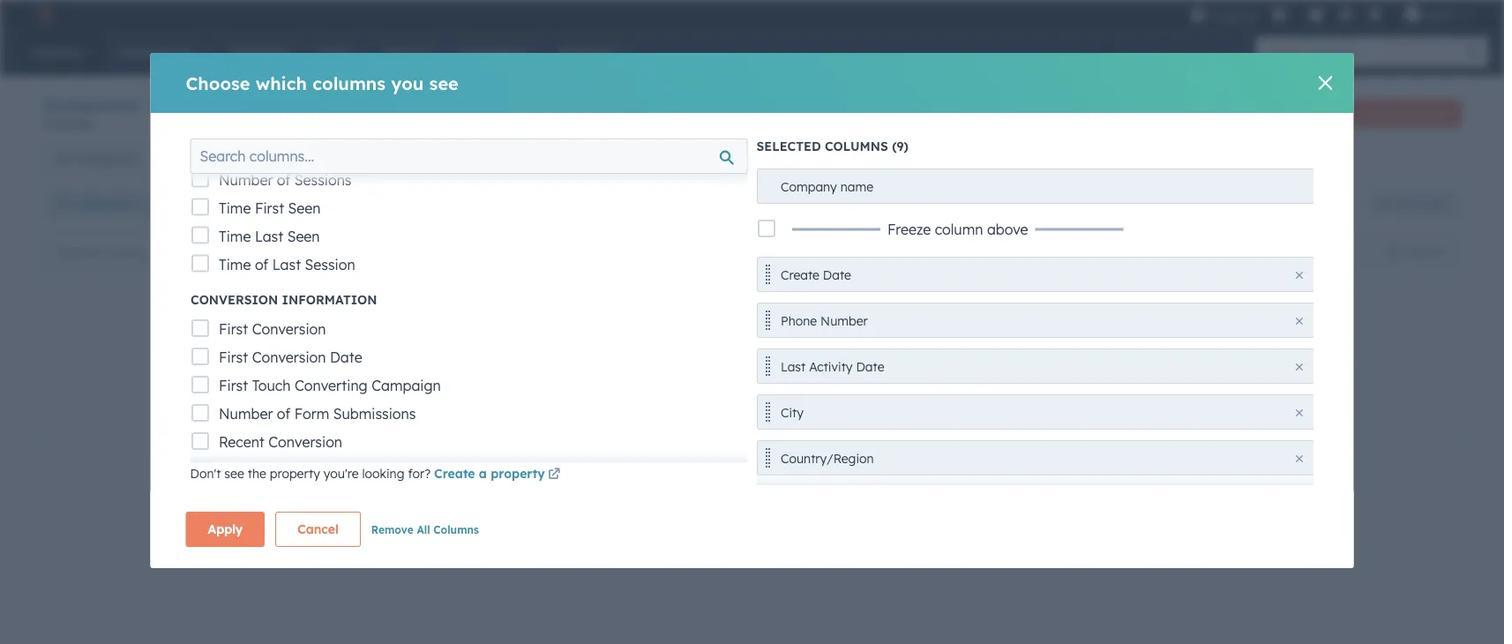 Task type: vqa. For each thing, say whether or not it's contained in the screenshot.
'Press to sort.' Element
no



Task type: locate. For each thing, give the bounding box(es) containing it.
last activity date
[[347, 196, 456, 211]]

all down company name on the right top of page
[[817, 196, 833, 211]]

freeze column above
[[887, 220, 1028, 238]]

of left form
[[276, 405, 290, 423]]

1 vertical spatial seen
[[287, 228, 319, 245]]

see inside the expecting to see new companies? try again in a few seconds as the system catches up.
[[519, 350, 539, 366]]

1 vertical spatial number
[[820, 313, 867, 328]]

companies
[[74, 150, 138, 166]]

of down time last seen
[[254, 256, 268, 273]]

0 horizontal spatial company
[[74, 196, 133, 211]]

1 horizontal spatial a
[[479, 465, 487, 481]]

close image
[[1296, 271, 1303, 278], [1296, 363, 1303, 370], [1296, 409, 1303, 416], [1296, 455, 1303, 462]]

1 horizontal spatial columns
[[825, 139, 888, 154]]

marketplaces button
[[1261, 0, 1298, 28]]

date
[[273, 196, 301, 211], [427, 196, 456, 211]]

(2/5)
[[935, 150, 965, 165]]

view right save
[[1424, 197, 1447, 210]]

(1) down all companies
[[54, 196, 70, 211]]

2 horizontal spatial all
[[817, 196, 833, 211]]

25 per page button
[[768, 437, 877, 472]]

(1) company owner button
[[42, 186, 183, 221]]

Search HubSpot search field
[[1256, 37, 1472, 67]]

date down the number of sessions
[[273, 196, 301, 211]]

1 link opens in a new window image from the top
[[548, 464, 560, 485]]

clear all
[[781, 196, 833, 211]]

date up converting
[[329, 349, 362, 367]]

0 horizontal spatial (1)
[[54, 196, 70, 211]]

first for first conversion date
[[218, 349, 248, 367]]

(1) inside button
[[742, 196, 758, 211]]

1 horizontal spatial close image
[[1318, 76, 1333, 90]]

all down 0 records
[[56, 150, 70, 166]]

2 time from the top
[[218, 228, 250, 245]]

0 horizontal spatial columns
[[433, 523, 479, 536]]

date right activity
[[856, 359, 884, 374]]

1 vertical spatial recent
[[218, 462, 264, 479]]

the inside the expecting to see new companies? try again in a few seconds as the system catches up.
[[559, 371, 578, 387]]

number up create date
[[218, 171, 272, 189]]

notifications image
[[1367, 8, 1383, 24]]

prev
[[661, 447, 688, 462]]

close image inside last activity date button
[[1296, 363, 1303, 370]]

save view
[[1397, 197, 1447, 210]]

company
[[1400, 107, 1447, 120]]

link opens in a new window image inside create a property link
[[548, 468, 560, 481]]

first conversion date
[[218, 349, 362, 367]]

3 close image from the top
[[1296, 409, 1303, 416]]

0 vertical spatial seen
[[288, 199, 320, 217]]

page
[[822, 446, 853, 462]]

date left for?
[[346, 462, 378, 479]]

1 recent from the top
[[218, 434, 264, 451]]

1 horizontal spatial columns
[[1405, 245, 1446, 258]]

create up phone
[[780, 267, 819, 282]]

date for last activity date
[[856, 359, 884, 374]]

all right remove
[[417, 523, 430, 536]]

catches
[[626, 371, 671, 387]]

create
[[1364, 107, 1397, 120], [228, 196, 269, 211], [780, 267, 819, 282], [434, 465, 475, 481]]

0 vertical spatial the
[[559, 371, 578, 387]]

1 vertical spatial all
[[817, 196, 833, 211]]

close image inside city button
[[1296, 409, 1303, 416]]

first down first conversion at the left
[[218, 349, 248, 367]]

0 horizontal spatial property
[[270, 465, 320, 481]]

1 horizontal spatial company
[[780, 179, 837, 194]]

choose which columns you see
[[186, 72, 459, 94]]

date
[[823, 267, 851, 282], [329, 349, 362, 367], [856, 359, 884, 374], [346, 462, 378, 479]]

conversion for first conversion
[[252, 321, 326, 338]]

number right phone
[[820, 313, 867, 328]]

time down create date
[[218, 228, 250, 245]]

seen down sessions
[[288, 199, 320, 217]]

records
[[53, 117, 92, 130]]

Search columns... search field
[[190, 139, 748, 174]]

columns up name
[[825, 139, 888, 154]]

create up time last seen
[[228, 196, 269, 211]]

1 vertical spatial columns
[[1405, 245, 1446, 258]]

as
[[542, 371, 556, 387]]

1 horizontal spatial date
[[427, 196, 456, 211]]

prev button
[[627, 443, 695, 466]]

help image
[[1308, 8, 1324, 24]]

view
[[902, 150, 931, 165], [1424, 197, 1447, 210]]

all inside choose which columns you see dialog
[[417, 523, 430, 536]]

2 vertical spatial see
[[224, 465, 244, 481]]

3 time from the top
[[218, 256, 250, 273]]

a right for?
[[479, 465, 487, 481]]

1 vertical spatial of
[[254, 256, 268, 273]]

name
[[840, 179, 873, 194]]

columns
[[825, 139, 888, 154], [433, 523, 479, 536]]

the down recent conversion
[[248, 465, 266, 481]]

first down conversion information
[[218, 321, 248, 338]]

close image inside create date button
[[1296, 271, 1303, 278]]

which
[[256, 72, 307, 94]]

touch
[[252, 377, 290, 395]]

the
[[559, 371, 578, 387], [248, 465, 266, 481]]

session
[[304, 256, 355, 273]]

25 per page
[[780, 446, 853, 462]]

1 vertical spatial the
[[248, 465, 266, 481]]

0 horizontal spatial close image
[[1296, 317, 1303, 324]]

time down time last seen
[[218, 256, 250, 273]]

recent up don't
[[218, 434, 264, 451]]

remove
[[371, 523, 414, 536]]

choose
[[186, 72, 250, 94]]

1 vertical spatial time
[[218, 228, 250, 245]]

data quality
[[1094, 105, 1174, 121]]

company up 'clear all'
[[780, 179, 837, 194]]

recent conversion date
[[218, 462, 378, 479]]

0 horizontal spatial a
[[456, 371, 463, 387]]

conversion for recent conversion date
[[268, 462, 342, 479]]

close image for phone number
[[1296, 317, 1303, 324]]

1 horizontal spatial all
[[417, 523, 430, 536]]

of up create date
[[276, 171, 290, 189]]

0 horizontal spatial all
[[56, 150, 70, 166]]

campaign
[[371, 377, 440, 395]]

menu containing apple
[[1188, 0, 1483, 28]]

0
[[42, 117, 49, 130]]

1 date from the left
[[273, 196, 301, 211]]

2 vertical spatial number
[[218, 405, 272, 423]]

2 horizontal spatial see
[[519, 350, 539, 366]]

columns left you
[[312, 72, 386, 94]]

2 recent from the top
[[218, 462, 264, 479]]

link opens in a new window image
[[548, 464, 560, 485], [548, 468, 560, 481]]

data
[[1094, 105, 1124, 121]]

recent for recent conversion date
[[218, 462, 264, 479]]

0 vertical spatial recent
[[218, 434, 264, 451]]

0 vertical spatial of
[[276, 171, 290, 189]]

save
[[1397, 197, 1421, 210]]

clear all button
[[769, 186, 844, 221]]

0 vertical spatial a
[[456, 371, 463, 387]]

columns inside dialog
[[312, 72, 386, 94]]

1 vertical spatial a
[[479, 465, 487, 481]]

close image
[[1318, 76, 1333, 90], [1296, 317, 1303, 324]]

again
[[665, 350, 698, 366]]

conversion up first conversion at the left
[[190, 292, 278, 307]]

import button
[[1273, 99, 1338, 127]]

menu
[[1188, 0, 1483, 28]]

4 close image from the top
[[1296, 455, 1303, 462]]

last
[[347, 196, 373, 211], [254, 228, 283, 245], [272, 256, 300, 273], [780, 359, 805, 374]]

1 vertical spatial columns
[[433, 523, 479, 536]]

view right add
[[902, 150, 931, 165]]

Search name, phone, or domain search field
[[47, 236, 255, 268]]

1 horizontal spatial view
[[1424, 197, 1447, 210]]

advanced
[[637, 196, 698, 211]]

view inside popup button
[[902, 150, 931, 165]]

0 vertical spatial columns
[[312, 72, 386, 94]]

2 vertical spatial time
[[218, 256, 250, 273]]

date for recent conversion date
[[346, 462, 378, 479]]

city
[[780, 404, 803, 420]]

1 property from the left
[[270, 465, 320, 481]]

create for create date
[[228, 196, 269, 211]]

number
[[218, 171, 272, 189], [820, 313, 867, 328], [218, 405, 272, 423]]

conversion
[[190, 292, 278, 307], [252, 321, 326, 338], [252, 349, 326, 367], [268, 434, 342, 451], [268, 462, 342, 479]]

1 time from the top
[[218, 199, 250, 217]]

first left "touch"
[[218, 377, 248, 395]]

time for time last seen
[[218, 228, 250, 245]]

create left company
[[1364, 107, 1397, 120]]

converting
[[294, 377, 367, 395]]

date right activity
[[427, 196, 456, 211]]

companies button
[[42, 92, 157, 117]]

conversion down form
[[268, 434, 342, 451]]

2 vertical spatial of
[[276, 405, 290, 423]]

see right don't
[[224, 465, 244, 481]]

columns right edit
[[1405, 245, 1446, 258]]

apply button
[[186, 512, 265, 547]]

search button
[[1458, 37, 1488, 67]]

conversion down recent conversion
[[268, 462, 342, 479]]

2 (1) from the left
[[742, 196, 758, 211]]

0 horizontal spatial the
[[248, 465, 266, 481]]

0 vertical spatial number
[[218, 171, 272, 189]]

number down "touch"
[[218, 405, 272, 423]]

0 horizontal spatial view
[[902, 150, 931, 165]]

recent down recent conversion
[[218, 462, 264, 479]]

0 vertical spatial see
[[429, 72, 459, 94]]

0 vertical spatial close image
[[1318, 76, 1333, 90]]

city button
[[756, 394, 1314, 429]]

create inside the companies banner
[[1364, 107, 1397, 120]]

of
[[276, 171, 290, 189], [254, 256, 268, 273], [276, 405, 290, 423]]

2 link opens in a new window image from the top
[[548, 468, 560, 481]]

first touch converting campaign
[[218, 377, 440, 395]]

company down companies
[[74, 196, 133, 211]]

2 close image from the top
[[1296, 363, 1303, 370]]

company inside popup button
[[74, 196, 133, 211]]

the right as
[[559, 371, 578, 387]]

1 vertical spatial company
[[74, 196, 133, 211]]

the inside choose which columns you see dialog
[[248, 465, 266, 481]]

property
[[270, 465, 320, 481], [491, 465, 545, 481]]

all for cancel
[[417, 523, 430, 536]]

per
[[797, 446, 818, 462]]

0 vertical spatial company
[[780, 179, 837, 194]]

1 vertical spatial view
[[1424, 197, 1447, 210]]

create company
[[1364, 107, 1447, 120]]

see
[[429, 72, 459, 94], [519, 350, 539, 366], [224, 465, 244, 481]]

company
[[780, 179, 837, 194], [74, 196, 133, 211]]

2 vertical spatial all
[[417, 523, 430, 536]]

close image inside the phone number button
[[1296, 317, 1303, 324]]

date up "phone number"
[[823, 267, 851, 282]]

see right you
[[429, 72, 459, 94]]

actions
[[1200, 107, 1237, 120]]

1 horizontal spatial see
[[429, 72, 459, 94]]

create for create company
[[1364, 107, 1397, 120]]

see right to
[[519, 350, 539, 366]]

(1) right filters
[[742, 196, 758, 211]]

close image for last activity date
[[1296, 363, 1303, 370]]

0 horizontal spatial columns
[[312, 72, 386, 94]]

conversion down first conversion at the left
[[252, 349, 326, 367]]

1 horizontal spatial (1)
[[742, 196, 758, 211]]

columns right remove
[[433, 523, 479, 536]]

actions button
[[1185, 99, 1262, 127]]

1 close image from the top
[[1296, 271, 1303, 278]]

0 vertical spatial all
[[56, 150, 70, 166]]

2 date from the left
[[427, 196, 456, 211]]

1 vertical spatial see
[[519, 350, 539, 366]]

1 horizontal spatial the
[[559, 371, 578, 387]]

0 horizontal spatial date
[[273, 196, 301, 211]]

first
[[254, 199, 284, 217], [218, 321, 248, 338], [218, 349, 248, 367], [218, 377, 248, 395]]

close image inside country/region button
[[1296, 455, 1303, 462]]

time up time last seen
[[218, 199, 250, 217]]

close image for city
[[1296, 409, 1303, 416]]

companies
[[42, 94, 141, 116]]

in
[[442, 371, 452, 387]]

remove all columns button
[[371, 519, 479, 540]]

create date button
[[217, 186, 325, 221]]

0 vertical spatial time
[[218, 199, 250, 217]]

1 (1) from the left
[[54, 196, 70, 211]]

create for create date
[[780, 267, 819, 282]]

a right in
[[456, 371, 463, 387]]

number of sessions
[[218, 171, 351, 189]]

conversion up first conversion date
[[252, 321, 326, 338]]

create company button
[[1349, 99, 1462, 127]]

create inside popup button
[[228, 196, 269, 211]]

view inside button
[[1424, 197, 1447, 210]]

date for first conversion date
[[329, 349, 362, 367]]

all
[[56, 150, 70, 166], [817, 196, 833, 211], [417, 523, 430, 536]]

1 vertical spatial close image
[[1296, 317, 1303, 324]]

1 horizontal spatial property
[[491, 465, 545, 481]]

create right for?
[[434, 465, 475, 481]]

0 vertical spatial view
[[902, 150, 931, 165]]

seen up time of last session
[[287, 228, 319, 245]]

above
[[987, 220, 1028, 238]]



Task type: describe. For each thing, give the bounding box(es) containing it.
last activity date button
[[335, 186, 479, 221]]

cancel
[[297, 521, 339, 537]]

a inside the expecting to see new companies? try again in a few seconds as the system catches up.
[[456, 371, 463, 387]]

selected columns (9)
[[756, 139, 909, 154]]

edit
[[1382, 245, 1402, 258]]

all for advanced filters (1)
[[817, 196, 833, 211]]

(1) company owner
[[54, 196, 175, 211]]

search image
[[1467, 46, 1479, 58]]

company name
[[780, 179, 873, 194]]

apple button
[[1394, 0, 1481, 28]]

first up time last seen
[[254, 199, 284, 217]]

0 records
[[42, 117, 92, 130]]

hubspot link
[[21, 4, 66, 25]]

data quality button
[[1064, 96, 1174, 131]]

create for create a property
[[434, 465, 475, 481]]

columns inside button
[[433, 523, 479, 536]]

of for last
[[254, 256, 268, 273]]

25
[[780, 446, 794, 462]]

time first seen
[[218, 199, 320, 217]]

looking
[[362, 465, 404, 481]]

number for number of sessions
[[218, 171, 272, 189]]

apply
[[208, 521, 243, 537]]

pagination navigation
[[627, 443, 768, 466]]

submissions
[[333, 405, 415, 423]]

advanced filters (1) button
[[607, 186, 769, 221]]

phone
[[780, 313, 817, 328]]

close image for choose which columns you see
[[1318, 76, 1333, 90]]

quality
[[1128, 105, 1174, 121]]

companies banner
[[42, 90, 1462, 140]]

of for sessions
[[276, 171, 290, 189]]

conversion for first conversion date
[[252, 349, 326, 367]]

owner
[[137, 196, 175, 211]]

you're
[[324, 465, 359, 481]]

seen for time first seen
[[288, 199, 320, 217]]

save view button
[[1366, 190, 1462, 218]]

create a property
[[434, 465, 545, 481]]

number inside button
[[820, 313, 867, 328]]

add view (2/5)
[[874, 150, 965, 165]]

help button
[[1301, 0, 1331, 28]]

you
[[391, 72, 424, 94]]

create date
[[228, 196, 301, 211]]

marketplaces image
[[1271, 8, 1287, 24]]

conversion for recent conversion
[[268, 434, 342, 451]]

to
[[503, 350, 515, 366]]

0 horizontal spatial see
[[224, 465, 244, 481]]

new
[[542, 350, 565, 366]]

0 vertical spatial columns
[[825, 139, 888, 154]]

time for time of last session
[[218, 256, 250, 273]]

column
[[934, 220, 983, 238]]

bob builder image
[[1404, 6, 1420, 22]]

phone number button
[[756, 302, 1314, 337]]

up.
[[674, 371, 692, 387]]

edit columns button
[[1371, 240, 1457, 263]]

settings image
[[1338, 7, 1354, 23]]

(1) inside popup button
[[54, 196, 70, 211]]

add
[[874, 150, 899, 165]]

a inside create a property link
[[479, 465, 487, 481]]

apple
[[1424, 7, 1455, 21]]

form
[[294, 405, 329, 423]]

sessions
[[294, 171, 351, 189]]

time for time first seen
[[218, 199, 250, 217]]

last activity date
[[780, 359, 884, 374]]

recent for recent conversion
[[218, 434, 264, 451]]

choose which columns you see dialog
[[150, 53, 1354, 613]]

columns inside "button"
[[1405, 245, 1446, 258]]

last inside popup button
[[347, 196, 373, 211]]

view for add
[[902, 150, 931, 165]]

recent conversion
[[218, 434, 342, 451]]

all companies button
[[42, 140, 439, 176]]

time last seen
[[218, 228, 319, 245]]

add view (2/5) button
[[843, 140, 987, 176]]

remove all columns
[[371, 523, 479, 536]]

cancel button
[[275, 512, 361, 547]]

first for first touch converting campaign
[[218, 377, 248, 395]]

country/region button
[[756, 440, 1314, 475]]

view for save
[[1424, 197, 1447, 210]]

edit columns
[[1382, 245, 1446, 258]]

import
[[1288, 107, 1323, 120]]

seconds
[[491, 371, 539, 387]]

next button
[[695, 443, 768, 466]]

last inside button
[[780, 359, 805, 374]]

number of form submissions
[[218, 405, 415, 423]]

create a property link
[[434, 464, 564, 485]]

close image for country/region
[[1296, 455, 1303, 462]]

create date
[[780, 267, 851, 282]]

settings link
[[1335, 5, 1357, 23]]

of for form
[[276, 405, 290, 423]]

close image for create date
[[1296, 271, 1303, 278]]

conversion information
[[190, 292, 377, 307]]

system
[[581, 371, 622, 387]]

export button
[[1304, 240, 1360, 263]]

seen for time last seen
[[287, 228, 319, 245]]

clear
[[781, 196, 813, 211]]

first for first conversion
[[218, 321, 248, 338]]

information
[[281, 292, 377, 307]]

(9)
[[892, 139, 909, 154]]

hubspot image
[[32, 4, 53, 25]]

activity
[[809, 359, 852, 374]]

filters
[[702, 196, 738, 211]]

don't
[[190, 465, 221, 481]]

2 property from the left
[[491, 465, 545, 481]]

selected
[[756, 139, 821, 154]]

advanced filters (1)
[[637, 196, 758, 211]]

last activity date button
[[756, 348, 1314, 383]]

expecting to see new companies? try again in a few seconds as the system catches up.
[[442, 350, 698, 387]]

company inside choose which columns you see dialog
[[780, 179, 837, 194]]

first conversion
[[218, 321, 326, 338]]

create date button
[[756, 256, 1314, 292]]

upgrade image
[[1190, 7, 1206, 23]]

time of last session
[[218, 256, 355, 273]]

number for number of form submissions
[[218, 405, 272, 423]]

expecting
[[442, 350, 500, 366]]

for?
[[408, 465, 431, 481]]

notifications button
[[1360, 0, 1390, 28]]



